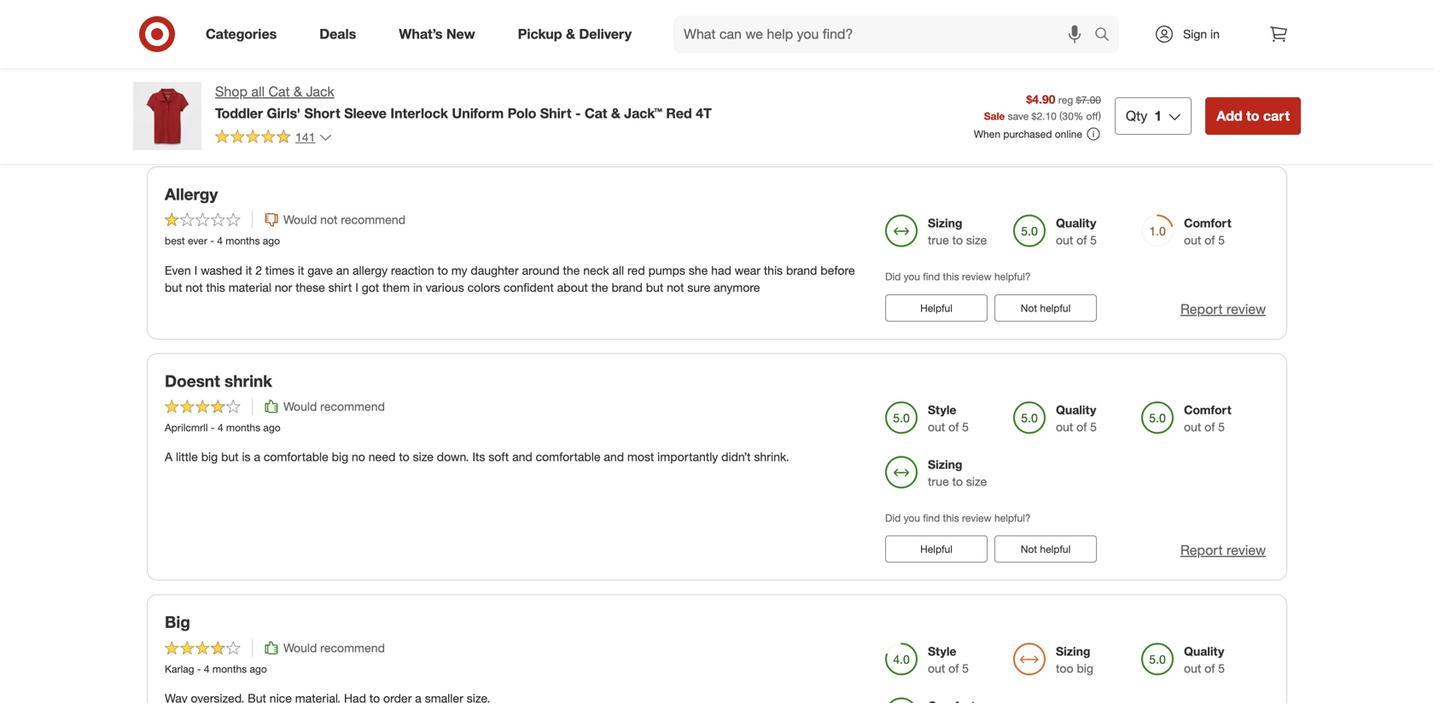 Task type: locate. For each thing, give the bounding box(es) containing it.
2 horizontal spatial &
[[611, 105, 621, 122]]

ago for doesnt shrink
[[263, 421, 281, 434]]

doesnt
[[165, 371, 220, 391]]

2 comfort out of 5 from the top
[[1184, 403, 1232, 435]]

1 vertical spatial report
[[1181, 301, 1223, 317]]

2 vertical spatial not
[[1021, 543, 1037, 556]]

2 did from the top
[[885, 270, 901, 283]]

importantly
[[658, 450, 718, 465]]

1 horizontal spatial comfortable
[[536, 450, 601, 465]]

3 true from the top
[[928, 474, 949, 489]]

1 style from the top
[[928, 403, 957, 418]]

i right even
[[194, 263, 197, 278]]

these
[[296, 280, 325, 295]]

)
[[1099, 110, 1101, 122]]

3 you from the top
[[904, 512, 920, 525]]

2 not from the top
[[1021, 302, 1037, 314]]

2 horizontal spatial not
[[667, 280, 684, 295]]

0 vertical spatial would
[[283, 212, 317, 227]]

0 vertical spatial comfort
[[1184, 216, 1232, 231]]

pickup & delivery
[[518, 26, 632, 42]]

add
[[1217, 108, 1243, 124]]

comfortable right the a
[[264, 450, 329, 465]]

1 vertical spatial style
[[928, 644, 957, 659]]

online
[[1055, 128, 1083, 141]]

find
[[923, 83, 940, 96], [923, 270, 940, 283], [923, 512, 940, 525]]

but down 'pumps'
[[646, 280, 664, 295]]

2 vertical spatial helpful
[[1040, 543, 1071, 556]]

brand
[[786, 263, 817, 278], [612, 280, 643, 295]]

1 true from the top
[[928, 46, 949, 61]]

cat
[[269, 83, 290, 100], [585, 105, 607, 122]]

0 vertical spatial in
[[1211, 26, 1220, 41]]

& left jack
[[294, 83, 302, 100]]

2 helpful from the top
[[1040, 302, 1071, 314]]

2 vertical spatial report review button
[[1181, 541, 1266, 561]]

1 vertical spatial quality
[[1056, 403, 1097, 418]]

around
[[522, 263, 560, 278]]

0 horizontal spatial cat
[[269, 83, 290, 100]]

2 vertical spatial not helpful
[[1021, 543, 1071, 556]]

sizing true to size
[[928, 216, 987, 248], [928, 457, 987, 489]]

2 vertical spatial find
[[923, 512, 940, 525]]

0 vertical spatial comfort out of 5
[[1184, 216, 1232, 248]]

1 report review from the top
[[1181, 114, 1266, 131]]

1 vertical spatial comfort out of 5
[[1184, 403, 1232, 435]]

but down even
[[165, 280, 182, 295]]

ago right karlag
[[250, 663, 267, 676]]

1 vertical spatial would recommend
[[283, 641, 385, 656]]

and right soft on the bottom of page
[[512, 450, 533, 465]]

helpful button for doesnt shrink
[[885, 536, 988, 563]]

0 horizontal spatial in
[[413, 280, 423, 295]]

1 not helpful button from the top
[[995, 108, 1097, 135]]

0 vertical spatial the
[[253, 21, 270, 36]]

0 vertical spatial sizing true to size
[[928, 216, 987, 248]]

0 vertical spatial brand
[[786, 263, 817, 278]]

1 vertical spatial helpful
[[921, 543, 953, 556]]

4 right karlag
[[204, 663, 210, 676]]

2 vertical spatial you
[[904, 512, 920, 525]]

2 vertical spatial helpful?
[[995, 512, 1031, 525]]

2 vertical spatial sizing
[[1056, 644, 1091, 659]]

all left red
[[613, 263, 624, 278]]

2 vertical spatial did you find this review helpful?
[[885, 512, 1031, 525]]

2 comfort from the top
[[1184, 403, 1232, 418]]

1 vertical spatial helpful?
[[995, 270, 1031, 283]]

big for a
[[201, 450, 218, 465]]

0 horizontal spatial and
[[512, 450, 533, 465]]

1 horizontal spatial &
[[566, 26, 575, 42]]

months up is
[[226, 421, 260, 434]]

1 vertical spatial not helpful button
[[995, 294, 1097, 322]]

2 report review from the top
[[1181, 301, 1266, 317]]

helpful? for allergy
[[995, 270, 1031, 283]]

did you find this review helpful? for doesnt shrink
[[885, 512, 1031, 525]]

1 vertical spatial helpful
[[1040, 302, 1071, 314]]

0 vertical spatial style
[[928, 403, 957, 418]]

helpful
[[921, 302, 953, 314], [921, 543, 953, 556]]

not
[[1021, 115, 1037, 128], [1021, 302, 1037, 314], [1021, 543, 1037, 556]]

but
[[165, 280, 182, 295], [646, 280, 664, 295], [221, 450, 239, 465]]

1 would recommend from the top
[[283, 399, 385, 414]]

0 horizontal spatial brand
[[612, 280, 643, 295]]

big inside sizing too big
[[1077, 661, 1094, 676]]

times
[[265, 263, 295, 278]]

1 helpful? from the top
[[995, 83, 1031, 96]]

to inside button
[[1247, 108, 1260, 124]]

0 horizontal spatial it
[[246, 263, 252, 278]]

not helpful
[[1021, 115, 1071, 128], [1021, 302, 1071, 314], [1021, 543, 1071, 556]]

red
[[666, 105, 692, 122]]

3 not helpful button from the top
[[995, 536, 1097, 563]]

2 it from the left
[[298, 263, 304, 278]]

very happy with the purchase. great for uniform!
[[165, 21, 421, 36]]

months right karlag
[[213, 663, 247, 676]]

cat right shirt
[[585, 105, 607, 122]]

even
[[165, 263, 191, 278]]

in down the "reaction"
[[413, 280, 423, 295]]

sizing inside sizing too big
[[1056, 644, 1091, 659]]

this for not helpful button associated with doesnt shrink
[[943, 512, 959, 525]]

0 vertical spatial recommend
[[341, 212, 406, 227]]

%
[[1074, 110, 1084, 122]]

1 vertical spatial helpful button
[[885, 536, 988, 563]]

& left jack™
[[611, 105, 621, 122]]

karlag
[[165, 663, 194, 676]]

4 right ever
[[217, 235, 223, 247]]

and left most
[[604, 450, 624, 465]]

report review button for allergy
[[1181, 300, 1266, 319]]

2 vertical spatial recommend
[[320, 641, 385, 656]]

it left 2
[[246, 263, 252, 278]]

did for doesnt shrink
[[885, 512, 901, 525]]

all inside shop all cat & jack toddler girls' short sleeve interlock uniform polo shirt - cat & jack™ red 4t
[[251, 83, 265, 100]]

1 vertical spatial comfort
[[1184, 403, 1232, 418]]

3 helpful from the top
[[1040, 543, 1071, 556]]

1 find from the top
[[923, 83, 940, 96]]

3 would from the top
[[283, 641, 317, 656]]

a
[[254, 450, 260, 465]]

1 vertical spatial &
[[294, 83, 302, 100]]

0 vertical spatial report
[[1181, 114, 1223, 131]]

2 vertical spatial report review
[[1181, 542, 1266, 559]]

i
[[194, 263, 197, 278], [355, 280, 358, 295]]

helpful button for allergy
[[885, 294, 988, 322]]

shop
[[215, 83, 248, 100]]

sure
[[688, 280, 711, 295]]

brand left before
[[786, 263, 817, 278]]

1 report review button from the top
[[1181, 113, 1266, 132]]

categories link
[[191, 15, 298, 53]]

4
[[217, 235, 223, 247], [218, 421, 223, 434], [204, 663, 210, 676]]

2 horizontal spatial the
[[591, 280, 608, 295]]

4 for big
[[204, 663, 210, 676]]

0 vertical spatial all
[[251, 83, 265, 100]]

3 helpful? from the top
[[995, 512, 1031, 525]]

months
[[226, 235, 260, 247], [226, 421, 260, 434], [213, 663, 247, 676]]

2 find from the top
[[923, 270, 940, 283]]

0 vertical spatial did
[[885, 83, 901, 96]]

is
[[242, 450, 251, 465]]

1 comfort out of 5 from the top
[[1184, 216, 1232, 248]]

did you find this review helpful?
[[885, 83, 1031, 96], [885, 270, 1031, 283], [885, 512, 1031, 525]]

not up gave on the left
[[320, 212, 338, 227]]

i left got
[[355, 280, 358, 295]]

this for first report review button from the top of the page
[[943, 83, 959, 96]]

about
[[557, 280, 588, 295]]

1 horizontal spatial it
[[298, 263, 304, 278]]

1 vertical spatial not
[[1021, 302, 1037, 314]]

0 vertical spatial did you find this review helpful?
[[885, 83, 1031, 96]]

0 vertical spatial true
[[928, 46, 949, 61]]

1 style out of 5 from the top
[[928, 403, 969, 435]]

0 horizontal spatial &
[[294, 83, 302, 100]]

big
[[201, 450, 218, 465], [332, 450, 348, 465], [1077, 661, 1094, 676]]

- inside shop all cat & jack toddler girls' short sleeve interlock uniform polo shirt - cat & jack™ red 4t
[[575, 105, 581, 122]]

nor
[[275, 280, 292, 295]]

no
[[352, 450, 365, 465]]

this for not helpful button corresponding to allergy
[[943, 270, 959, 283]]

3 did you find this review helpful? from the top
[[885, 512, 1031, 525]]

did you find this review helpful? for allergy
[[885, 270, 1031, 283]]

1 would from the top
[[283, 212, 317, 227]]

with
[[227, 21, 249, 36]]

0 vertical spatial report review
[[1181, 114, 1266, 131]]

0 vertical spatial report review button
[[1181, 113, 1266, 132]]

0 horizontal spatial comfortable
[[264, 450, 329, 465]]

5
[[1090, 233, 1097, 248], [1218, 233, 1225, 248], [962, 420, 969, 435], [1090, 420, 1097, 435], [1218, 420, 1225, 435], [962, 661, 969, 676], [1218, 661, 1225, 676]]

not down 'pumps'
[[667, 280, 684, 295]]

out
[[1056, 233, 1073, 248], [1184, 233, 1202, 248], [928, 420, 945, 435], [1056, 420, 1073, 435], [1184, 420, 1202, 435], [928, 661, 945, 676], [1184, 661, 1202, 676]]

helpful button
[[885, 294, 988, 322], [885, 536, 988, 563]]

1 vertical spatial you
[[904, 270, 920, 283]]

recommend for big
[[320, 641, 385, 656]]

2 vertical spatial report
[[1181, 542, 1223, 559]]

0 vertical spatial would recommend
[[283, 399, 385, 414]]

0 vertical spatial you
[[904, 83, 920, 96]]

2 vertical spatial 4
[[204, 663, 210, 676]]

all right shop
[[251, 83, 265, 100]]

cat up girls'
[[269, 83, 290, 100]]

best
[[165, 235, 185, 247]]

comfortable right soft on the bottom of page
[[536, 450, 601, 465]]

not down even
[[186, 280, 203, 295]]

2 vertical spatial &
[[611, 105, 621, 122]]

2 helpful button from the top
[[885, 536, 988, 563]]

quality out of 5 for allergy
[[1056, 216, 1097, 248]]

0 vertical spatial quality out of 5
[[1056, 216, 1097, 248]]

1 horizontal spatial not
[[320, 212, 338, 227]]

report
[[1181, 114, 1223, 131], [1181, 301, 1223, 317], [1181, 542, 1223, 559]]

months up 2
[[226, 235, 260, 247]]

down.
[[437, 450, 469, 465]]

ago up times
[[263, 235, 280, 247]]

but left is
[[221, 450, 239, 465]]

ago down the shrink
[[263, 421, 281, 434]]

1 helpful button from the top
[[885, 294, 988, 322]]

1 it from the left
[[246, 263, 252, 278]]

1 vertical spatial quality out of 5
[[1056, 403, 1097, 435]]

style for sizing
[[928, 644, 957, 659]]

ago for big
[[250, 663, 267, 676]]

3 not from the top
[[1021, 543, 1037, 556]]

4 right aprilcmrll at the bottom of the page
[[218, 421, 223, 434]]

3 find from the top
[[923, 512, 940, 525]]

0 vertical spatial helpful?
[[995, 83, 1031, 96]]

2 style from the top
[[928, 644, 957, 659]]

2 would from the top
[[283, 399, 317, 414]]

What can we help you find? suggestions appear below search field
[[674, 15, 1099, 53]]

not helpful for doesnt shrink
[[1021, 543, 1071, 556]]

report review button
[[1181, 113, 1266, 132], [1181, 300, 1266, 319], [1181, 541, 1266, 561]]

2 horizontal spatial big
[[1077, 661, 1094, 676]]

1 vertical spatial did
[[885, 270, 901, 283]]

the right the with
[[253, 21, 270, 36]]

1 horizontal spatial the
[[563, 263, 580, 278]]

true
[[928, 46, 949, 61], [928, 233, 949, 248], [928, 474, 949, 489]]

shirt
[[540, 105, 572, 122]]

2 vertical spatial ago
[[250, 663, 267, 676]]

1 horizontal spatial i
[[355, 280, 358, 295]]

style out of 5 for out
[[928, 403, 969, 435]]

0 vertical spatial not
[[1021, 115, 1037, 128]]

report review
[[1181, 114, 1266, 131], [1181, 301, 1266, 317], [1181, 542, 1266, 559]]

comfort for allergy
[[1184, 216, 1232, 231]]

4t
[[696, 105, 712, 122]]

0 horizontal spatial i
[[194, 263, 197, 278]]

2 report review button from the top
[[1181, 300, 1266, 319]]

brand down red
[[612, 280, 643, 295]]

1 helpful from the top
[[921, 302, 953, 314]]

to inside even i washed it 2 times it gave an allergy reaction to my daughter around the neck all red pumps she had wear this brand before but not this material nor these shirt i got them in various colors confident about the brand but not sure anymore
[[438, 263, 448, 278]]

0 vertical spatial find
[[923, 83, 940, 96]]

she
[[689, 263, 708, 278]]

2 vertical spatial not helpful button
[[995, 536, 1097, 563]]

0 horizontal spatial the
[[253, 21, 270, 36]]

2 vertical spatial true
[[928, 474, 949, 489]]

1 horizontal spatial cat
[[585, 105, 607, 122]]

1 horizontal spatial all
[[613, 263, 624, 278]]

sizing too big
[[1056, 644, 1094, 676]]

quality for allergy
[[1056, 216, 1097, 231]]

helpful for doesnt shrink
[[921, 543, 953, 556]]

- right shirt
[[575, 105, 581, 122]]

pickup
[[518, 26, 562, 42]]

best ever - 4 months ago
[[165, 235, 280, 247]]

comfort out of 5
[[1184, 216, 1232, 248], [1184, 403, 1232, 435]]

soft
[[489, 450, 509, 465]]

report review for allergy
[[1181, 301, 1266, 317]]

comfort out of 5 for doesnt shrink
[[1184, 403, 1232, 435]]

2 not helpful button from the top
[[995, 294, 1097, 322]]

2 did you find this review helpful? from the top
[[885, 270, 1031, 283]]

2 would recommend from the top
[[283, 641, 385, 656]]

1 vertical spatial find
[[923, 270, 940, 283]]

the down neck
[[591, 280, 608, 295]]

sleeve
[[344, 105, 387, 122]]

2 vertical spatial did
[[885, 512, 901, 525]]

a
[[165, 450, 173, 465]]

would for big
[[283, 641, 317, 656]]

interlock
[[391, 105, 448, 122]]

shrink
[[225, 371, 272, 391]]

& right "pickup"
[[566, 26, 575, 42]]

2 style out of 5 from the top
[[928, 644, 969, 676]]

months for big
[[213, 663, 247, 676]]

1 vertical spatial not helpful
[[1021, 302, 1071, 314]]

2 report from the top
[[1181, 301, 1223, 317]]

you for allergy
[[904, 270, 920, 283]]

ago
[[263, 235, 280, 247], [263, 421, 281, 434], [250, 663, 267, 676]]

this
[[943, 83, 959, 96], [764, 263, 783, 278], [943, 270, 959, 283], [206, 280, 225, 295], [943, 512, 959, 525]]

3 report review button from the top
[[1181, 541, 1266, 561]]

not for doesnt shrink
[[1021, 543, 1037, 556]]

2 helpful? from the top
[[995, 270, 1031, 283]]

1 vertical spatial months
[[226, 421, 260, 434]]

0 vertical spatial style out of 5
[[928, 403, 969, 435]]

1 comfort from the top
[[1184, 216, 1232, 231]]

uniform
[[452, 105, 504, 122]]

2 you from the top
[[904, 270, 920, 283]]

big left no
[[332, 450, 348, 465]]

and
[[512, 450, 533, 465], [604, 450, 624, 465]]

in inside even i washed it 2 times it gave an allergy reaction to my daughter around the neck all red pumps she had wear this brand before but not this material nor these shirt i got them in various colors confident about the brand but not sure anymore
[[413, 280, 423, 295]]

3 did from the top
[[885, 512, 901, 525]]

0 vertical spatial months
[[226, 235, 260, 247]]

in right the sign
[[1211, 26, 1220, 41]]

&
[[566, 26, 575, 42], [294, 83, 302, 100], [611, 105, 621, 122]]

material
[[229, 280, 271, 295]]

the up about
[[563, 263, 580, 278]]

1 vertical spatial ago
[[263, 421, 281, 434]]

0 vertical spatial i
[[194, 263, 197, 278]]

2 not helpful from the top
[[1021, 302, 1071, 314]]

3 report from the top
[[1181, 542, 1223, 559]]

big right little
[[201, 450, 218, 465]]

0 horizontal spatial all
[[251, 83, 265, 100]]

1 vertical spatial i
[[355, 280, 358, 295]]

1 vertical spatial recommend
[[320, 399, 385, 414]]

great
[[329, 21, 356, 36]]

0 vertical spatial helpful
[[1040, 115, 1071, 128]]

review
[[962, 83, 992, 96], [1227, 114, 1266, 131], [962, 270, 992, 283], [1227, 301, 1266, 317], [962, 512, 992, 525], [1227, 542, 1266, 559]]

2 helpful from the top
[[921, 543, 953, 556]]

quality out of 5
[[1056, 216, 1097, 248], [1056, 403, 1097, 435], [1184, 644, 1225, 676]]

it left gave on the left
[[298, 263, 304, 278]]

3 not helpful from the top
[[1021, 543, 1071, 556]]

you
[[904, 83, 920, 96], [904, 270, 920, 283], [904, 512, 920, 525]]

3 report review from the top
[[1181, 542, 1266, 559]]

big right too
[[1077, 661, 1094, 676]]



Task type: describe. For each thing, give the bounding box(es) containing it.
2 sizing true to size from the top
[[928, 457, 987, 489]]

got
[[362, 280, 379, 295]]

1 helpful from the top
[[1040, 115, 1071, 128]]

style out of 5 for too
[[928, 644, 969, 676]]

qty
[[1126, 108, 1148, 124]]

1
[[1155, 108, 1162, 124]]

1 not helpful from the top
[[1021, 115, 1071, 128]]

2 comfortable from the left
[[536, 450, 601, 465]]

0 vertical spatial sizing
[[928, 216, 963, 231]]

2.10
[[1037, 110, 1057, 122]]

them
[[383, 280, 410, 295]]

toddler
[[215, 105, 263, 122]]

0 horizontal spatial but
[[165, 280, 182, 295]]

would recommend for doesnt shrink
[[283, 399, 385, 414]]

sign
[[1184, 26, 1207, 41]]

purchased
[[1004, 128, 1052, 141]]

little
[[176, 450, 198, 465]]

what's new link
[[384, 15, 497, 53]]

1 and from the left
[[512, 450, 533, 465]]

helpful for allergy
[[921, 302, 953, 314]]

2 vertical spatial the
[[591, 280, 608, 295]]

report review button for doesnt shrink
[[1181, 541, 1266, 561]]

very
[[165, 21, 188, 36]]

didn't
[[722, 450, 751, 465]]

0 vertical spatial &
[[566, 26, 575, 42]]

style for quality
[[928, 403, 957, 418]]

4 for doesnt shrink
[[218, 421, 223, 434]]

1 comfortable from the left
[[264, 450, 329, 465]]

all inside even i washed it 2 times it gave an allergy reaction to my daughter around the neck all red pumps she had wear this brand before but not this material nor these shirt i got them in various colors confident about the brand but not sure anymore
[[613, 263, 624, 278]]

$4.90 reg $7.00 sale save $ 2.10 ( 30 % off )
[[984, 92, 1101, 122]]

2 and from the left
[[604, 450, 624, 465]]

purchase.
[[273, 21, 325, 36]]

would not recommend
[[283, 212, 406, 227]]

$7.00
[[1076, 94, 1101, 106]]

helpful for allergy
[[1040, 302, 1071, 314]]

(
[[1060, 110, 1062, 122]]

its
[[472, 450, 485, 465]]

my
[[451, 263, 467, 278]]

big for sizing
[[1077, 661, 1094, 676]]

a little big but is a comfortable big no need to size down. its soft and comfortable and most importantly didn't shrink.
[[165, 450, 789, 465]]

$
[[1032, 110, 1037, 122]]

daughter
[[471, 263, 519, 278]]

doesnt shrink
[[165, 371, 272, 391]]

before
[[821, 263, 855, 278]]

1 vertical spatial brand
[[612, 280, 643, 295]]

not helpful button for doesnt shrink
[[995, 536, 1097, 563]]

aprilcmrll - 4 months ago
[[165, 421, 281, 434]]

find for allergy
[[923, 270, 940, 283]]

what's
[[399, 26, 443, 42]]

add to cart button
[[1206, 97, 1301, 135]]

cart
[[1263, 108, 1290, 124]]

an
[[336, 263, 349, 278]]

1 report from the top
[[1181, 114, 1223, 131]]

qty 1
[[1126, 108, 1162, 124]]

comfort for doesnt shrink
[[1184, 403, 1232, 418]]

2 vertical spatial quality
[[1184, 644, 1225, 659]]

most
[[627, 450, 654, 465]]

deals
[[320, 26, 356, 42]]

for
[[359, 21, 374, 36]]

allergy
[[165, 184, 218, 204]]

red
[[628, 263, 645, 278]]

1 not from the top
[[1021, 115, 1037, 128]]

1 vertical spatial sizing
[[928, 457, 963, 472]]

- right aprilcmrll at the bottom of the page
[[211, 421, 215, 434]]

search
[[1087, 27, 1128, 44]]

uniform!
[[377, 21, 421, 36]]

report for doesnt shrink
[[1181, 542, 1223, 559]]

gave
[[308, 263, 333, 278]]

2 true from the top
[[928, 233, 949, 248]]

1 sizing true to size from the top
[[928, 216, 987, 248]]

2 horizontal spatial but
[[646, 280, 664, 295]]

need
[[369, 450, 396, 465]]

not helpful for allergy
[[1021, 302, 1071, 314]]

0 vertical spatial cat
[[269, 83, 290, 100]]

even i washed it 2 times it gave an allergy reaction to my daughter around the neck all red pumps she had wear this brand before but not this material nor these shirt i got them in various colors confident about the brand but not sure anymore
[[165, 263, 855, 295]]

months for doesnt shrink
[[226, 421, 260, 434]]

various
[[426, 280, 464, 295]]

did for allergy
[[885, 270, 901, 283]]

jack™
[[624, 105, 662, 122]]

would for doesnt shrink
[[283, 399, 317, 414]]

what's new
[[399, 26, 475, 42]]

shirt
[[328, 280, 352, 295]]

sale
[[984, 110, 1005, 122]]

1 horizontal spatial in
[[1211, 26, 1220, 41]]

0 horizontal spatial not
[[186, 280, 203, 295]]

anymore
[[714, 280, 760, 295]]

girls'
[[267, 105, 301, 122]]

add to cart
[[1217, 108, 1290, 124]]

confident
[[504, 280, 554, 295]]

report review for doesnt shrink
[[1181, 542, 1266, 559]]

pumps
[[649, 263, 686, 278]]

recommend for doesnt shrink
[[320, 399, 385, 414]]

1 vertical spatial cat
[[585, 105, 607, 122]]

1 horizontal spatial big
[[332, 450, 348, 465]]

categories
[[206, 26, 277, 42]]

1 did you find this review helpful? from the top
[[885, 83, 1031, 96]]

quality for doesnt shrink
[[1056, 403, 1097, 418]]

not helpful button for allergy
[[995, 294, 1097, 322]]

0 vertical spatial 4
[[217, 235, 223, 247]]

big
[[165, 613, 190, 632]]

not for allergy
[[1021, 302, 1037, 314]]

pickup & delivery link
[[503, 15, 653, 53]]

you for doesnt shrink
[[904, 512, 920, 525]]

- right ever
[[210, 235, 214, 247]]

1 horizontal spatial but
[[221, 450, 239, 465]]

sign in link
[[1140, 15, 1247, 53]]

karlag - 4 months ago
[[165, 663, 267, 676]]

report for allergy
[[1181, 301, 1223, 317]]

- right karlag
[[197, 663, 201, 676]]

save
[[1008, 110, 1029, 122]]

comfort out of 5 for allergy
[[1184, 216, 1232, 248]]

1 did from the top
[[885, 83, 901, 96]]

jack
[[306, 83, 335, 100]]

0 vertical spatial ago
[[263, 235, 280, 247]]

quality out of 5 for doesnt shrink
[[1056, 403, 1097, 435]]

find for doesnt shrink
[[923, 512, 940, 525]]

helpful? for doesnt shrink
[[995, 512, 1031, 525]]

141
[[295, 130, 315, 145]]

would for allergy
[[283, 212, 317, 227]]

image of toddler girls' short sleeve interlock uniform polo shirt - cat & jack™ red 4t image
[[133, 82, 202, 150]]

new
[[446, 26, 475, 42]]

short
[[304, 105, 340, 122]]

deals link
[[305, 15, 378, 53]]

2 vertical spatial quality out of 5
[[1184, 644, 1225, 676]]

reg
[[1059, 94, 1074, 106]]

1 horizontal spatial brand
[[786, 263, 817, 278]]

neck
[[583, 263, 609, 278]]

1 vertical spatial the
[[563, 263, 580, 278]]

too
[[1056, 661, 1074, 676]]

2
[[255, 263, 262, 278]]

true to size
[[928, 46, 987, 61]]

when purchased online
[[974, 128, 1083, 141]]

141 link
[[215, 129, 332, 148]]

had
[[711, 263, 732, 278]]

sign in
[[1184, 26, 1220, 41]]

1 you from the top
[[904, 83, 920, 96]]

would recommend for big
[[283, 641, 385, 656]]

ever
[[188, 235, 207, 247]]

shrink.
[[754, 450, 789, 465]]

reaction
[[391, 263, 434, 278]]

off
[[1086, 110, 1099, 122]]

helpful for doesnt shrink
[[1040, 543, 1071, 556]]

$4.90
[[1027, 92, 1056, 107]]



Task type: vqa. For each thing, say whether or not it's contained in the screenshot.
third Not from the bottom of the page
yes



